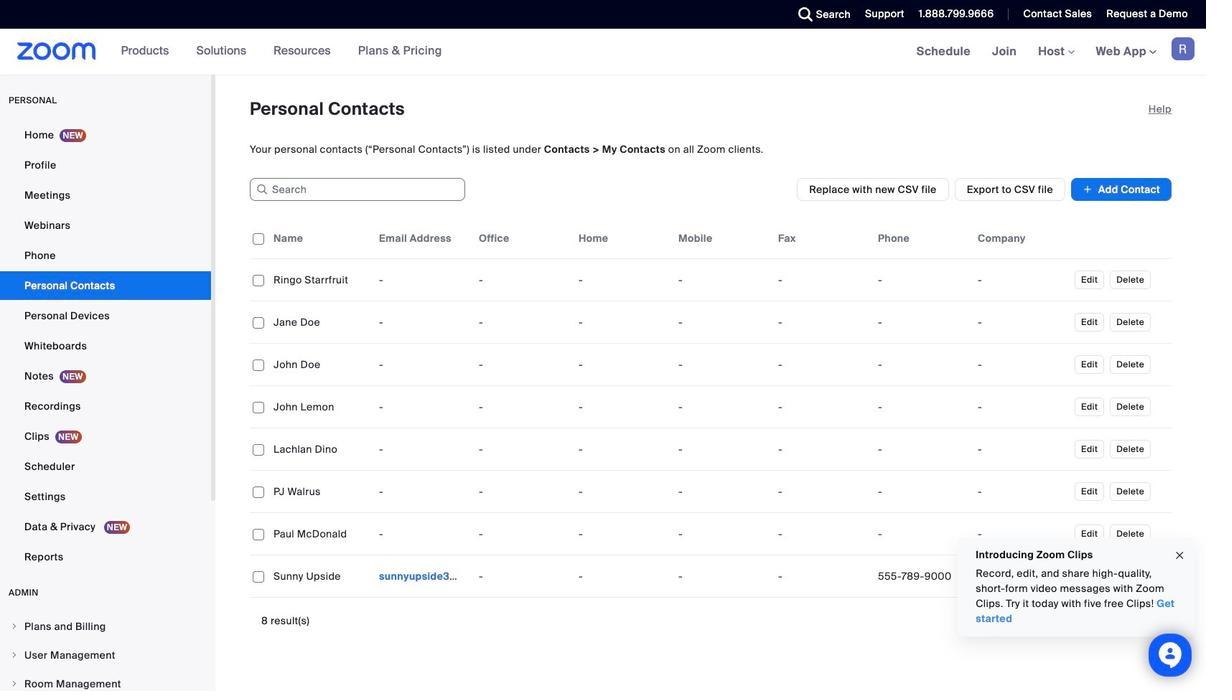 Task type: describe. For each thing, give the bounding box(es) containing it.
close image
[[1174, 548, 1186, 564]]

1 right image from the top
[[10, 623, 19, 631]]

1 menu item from the top
[[0, 613, 211, 641]]

zoom logo image
[[17, 42, 96, 60]]

admin menu menu
[[0, 613, 211, 692]]

Search Contacts Input text field
[[250, 178, 465, 201]]

add image
[[1083, 182, 1093, 197]]



Task type: vqa. For each thing, say whether or not it's contained in the screenshot.
Red Option
no



Task type: locate. For each thing, give the bounding box(es) containing it.
1 vertical spatial right image
[[10, 680, 19, 689]]

2 menu item from the top
[[0, 642, 211, 669]]

right image up right image
[[10, 623, 19, 631]]

1 vertical spatial menu item
[[0, 642, 211, 669]]

0 vertical spatial menu item
[[0, 613, 211, 641]]

meetings navigation
[[906, 29, 1207, 75]]

application
[[250, 218, 1172, 598]]

2 vertical spatial menu item
[[0, 671, 211, 692]]

right image down right image
[[10, 680, 19, 689]]

personal menu menu
[[0, 121, 211, 573]]

0 vertical spatial right image
[[10, 623, 19, 631]]

banner
[[0, 29, 1207, 75]]

cell
[[873, 266, 972, 294], [972, 266, 1072, 294], [873, 308, 972, 337], [972, 308, 1072, 337], [873, 350, 972, 379], [972, 350, 1072, 379], [873, 393, 972, 422], [972, 393, 1072, 422], [873, 435, 972, 464], [972, 435, 1072, 464], [873, 478, 972, 506], [972, 478, 1072, 506], [873, 520, 972, 549], [972, 520, 1072, 549], [373, 562, 473, 591], [873, 562, 972, 591], [972, 562, 1072, 591]]

product information navigation
[[110, 29, 453, 75]]

right image
[[10, 623, 19, 631], [10, 680, 19, 689]]

profile picture image
[[1172, 37, 1195, 60]]

3 menu item from the top
[[0, 671, 211, 692]]

menu item
[[0, 613, 211, 641], [0, 642, 211, 669], [0, 671, 211, 692]]

right image
[[10, 651, 19, 660]]

2 right image from the top
[[10, 680, 19, 689]]



